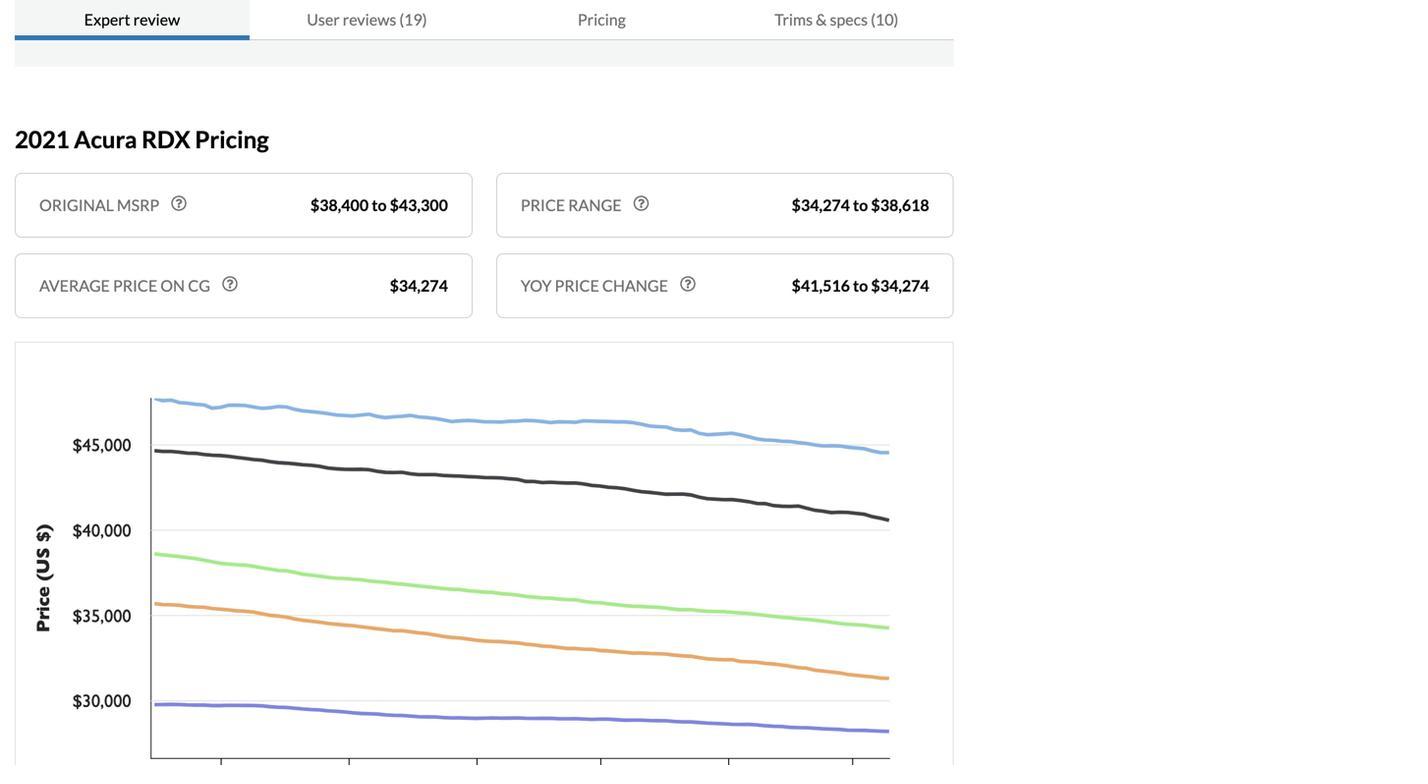 Task type: describe. For each thing, give the bounding box(es) containing it.
(19) inside read all reviews (19) button
[[528, 6, 555, 25]]

all
[[452, 6, 468, 25]]

read
[[414, 6, 449, 25]]

msrp
[[117, 196, 160, 215]]

(10)
[[871, 10, 899, 29]]

original
[[39, 196, 114, 215]]

$43,300
[[390, 196, 448, 215]]

$38,400
[[311, 196, 369, 215]]

2 horizontal spatial $34,274
[[872, 276, 930, 296]]

acura
[[74, 126, 137, 154]]

question circle image for price range
[[634, 196, 649, 212]]

pricing tab
[[485, 0, 720, 40]]

question circle image for yoy price change
[[680, 276, 696, 292]]

$38,400 to $43,300
[[311, 196, 448, 215]]

$41,516 to $34,274
[[792, 276, 930, 296]]

reviews inside button
[[471, 6, 525, 25]]

average
[[39, 276, 110, 296]]

user reviews (19) tab
[[250, 0, 485, 40]]

price
[[521, 196, 566, 215]]

to for $34,274
[[854, 196, 869, 215]]

review
[[133, 10, 180, 29]]

range
[[569, 196, 622, 215]]

price range
[[521, 196, 622, 215]]

to for $38,400
[[372, 196, 387, 215]]

0 horizontal spatial pricing
[[195, 126, 269, 154]]

$38,618
[[872, 196, 930, 215]]

expert
[[84, 10, 130, 29]]

user reviews (19)
[[307, 10, 427, 29]]

yoy
[[521, 276, 552, 296]]

original msrp
[[39, 196, 160, 215]]

yoy price change
[[521, 276, 669, 296]]

trims & specs (10)
[[775, 10, 899, 29]]

to for $41,516
[[854, 276, 869, 296]]



Task type: vqa. For each thing, say whether or not it's contained in the screenshot.
Feb
no



Task type: locate. For each thing, give the bounding box(es) containing it.
(19) right all
[[528, 6, 555, 25]]

$34,274 to $38,618
[[792, 196, 930, 215]]

tab list
[[15, 0, 955, 40]]

read all reviews (19)
[[414, 6, 555, 25]]

2 price from the left
[[555, 276, 600, 296]]

1 price from the left
[[113, 276, 158, 296]]

1 horizontal spatial question circle image
[[680, 276, 696, 292]]

to
[[372, 196, 387, 215], [854, 196, 869, 215], [854, 276, 869, 296]]

0 horizontal spatial question circle image
[[171, 196, 187, 212]]

question circle image for average price on cg
[[222, 276, 238, 292]]

reviews right user
[[343, 10, 397, 29]]

0 horizontal spatial question circle image
[[222, 276, 238, 292]]

$41,516
[[792, 276, 851, 296]]

specs
[[830, 10, 868, 29]]

read all reviews (19) button
[[393, 0, 576, 37]]

question circle image
[[634, 196, 649, 212], [222, 276, 238, 292]]

0 vertical spatial question circle image
[[171, 196, 187, 212]]

price for yoy
[[555, 276, 600, 296]]

$34,274 for $34,274 to $38,618
[[792, 196, 851, 215]]

to right $41,516
[[854, 276, 869, 296]]

1 vertical spatial question circle image
[[680, 276, 696, 292]]

0 horizontal spatial (19)
[[400, 10, 427, 29]]

$34,274 right $41,516
[[872, 276, 930, 296]]

question circle image right msrp
[[171, 196, 187, 212]]

expert review tab
[[15, 0, 250, 40]]

1 horizontal spatial price
[[555, 276, 600, 296]]

pricing
[[578, 10, 626, 29], [195, 126, 269, 154]]

1 horizontal spatial reviews
[[471, 6, 525, 25]]

1 vertical spatial question circle image
[[222, 276, 238, 292]]

0 horizontal spatial price
[[113, 276, 158, 296]]

user
[[307, 10, 340, 29]]

average price on cg
[[39, 276, 210, 296]]

$34,274 down $43,300
[[390, 276, 448, 296]]

0 horizontal spatial $34,274
[[390, 276, 448, 296]]

price right yoy at the left top of the page
[[555, 276, 600, 296]]

1 horizontal spatial question circle image
[[634, 196, 649, 212]]

reviews inside tab
[[343, 10, 397, 29]]

1 horizontal spatial pricing
[[578, 10, 626, 29]]

expert review
[[84, 10, 180, 29]]

$34,274 for $34,274
[[390, 276, 448, 296]]

(19) left all
[[400, 10, 427, 29]]

$34,274 left $38,618
[[792, 196, 851, 215]]

reviews
[[471, 6, 525, 25], [343, 10, 397, 29]]

0 horizontal spatial reviews
[[343, 10, 397, 29]]

(19) inside user reviews (19) tab
[[400, 10, 427, 29]]

1 horizontal spatial (19)
[[528, 6, 555, 25]]

trims & specs (10) tab
[[720, 0, 955, 40]]

price for average
[[113, 276, 158, 296]]

1 horizontal spatial $34,274
[[792, 196, 851, 215]]

&
[[816, 10, 827, 29]]

change
[[603, 276, 669, 296]]

question circle image
[[171, 196, 187, 212], [680, 276, 696, 292]]

price
[[113, 276, 158, 296], [555, 276, 600, 296]]

tab list containing expert review
[[15, 0, 955, 40]]

question circle image for original msrp
[[171, 196, 187, 212]]

trims
[[775, 10, 813, 29]]

cg
[[188, 276, 210, 296]]

reviews right all
[[471, 6, 525, 25]]

question circle image right range
[[634, 196, 649, 212]]

$34,274
[[792, 196, 851, 215], [390, 276, 448, 296], [872, 276, 930, 296]]

question circle image right change
[[680, 276, 696, 292]]

price left on at the left of page
[[113, 276, 158, 296]]

(19)
[[528, 6, 555, 25], [400, 10, 427, 29]]

0 vertical spatial question circle image
[[634, 196, 649, 212]]

question circle image right cg
[[222, 276, 238, 292]]

to left $38,618
[[854, 196, 869, 215]]

pricing inside tab
[[578, 10, 626, 29]]

to right $38,400
[[372, 196, 387, 215]]

on
[[161, 276, 185, 296]]

2021 acura rdx pricing
[[15, 126, 269, 154]]

2021
[[15, 126, 70, 154]]

0 vertical spatial pricing
[[578, 10, 626, 29]]

rdx
[[142, 126, 190, 154]]

1 vertical spatial pricing
[[195, 126, 269, 154]]



